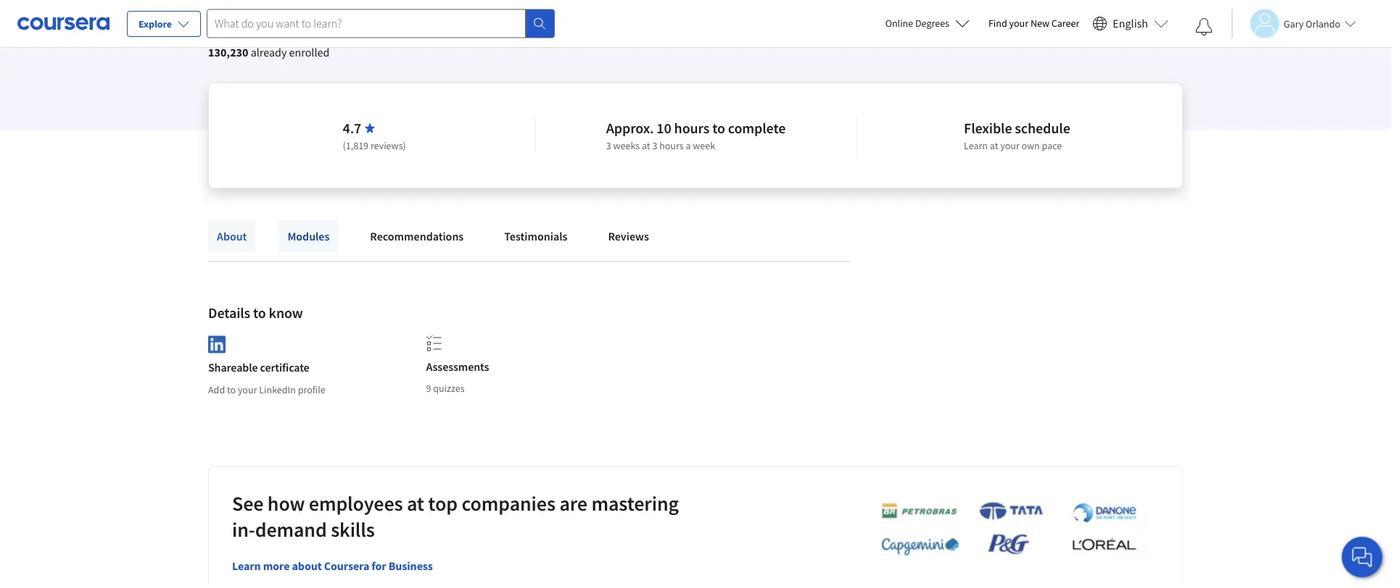 Task type: describe. For each thing, give the bounding box(es) containing it.
(1,819
[[343, 139, 369, 152]]

employees
[[309, 491, 403, 517]]

130,230
[[208, 45, 248, 59]]

available
[[394, 2, 433, 15]]

financial aid available
[[338, 2, 433, 15]]

learn inside the flexible schedule learn at your own pace
[[964, 139, 988, 152]]

online degrees
[[885, 17, 949, 30]]

more
[[263, 559, 290, 574]]

to inside approx. 10 hours to complete 3 weeks at 3 hours a week
[[712, 119, 725, 137]]

about link
[[208, 220, 256, 252]]

week
[[693, 139, 715, 152]]

already
[[251, 45, 287, 59]]

about
[[217, 229, 247, 244]]

enrolled
[[289, 45, 329, 59]]

(1,819 reviews)
[[343, 139, 406, 152]]

aid
[[379, 2, 392, 15]]

english button
[[1087, 0, 1174, 47]]

recommendations
[[370, 229, 464, 244]]

testimonials link
[[496, 220, 576, 252]]

testimonials
[[504, 229, 567, 244]]

to for know
[[253, 304, 266, 322]]

2 3 from the left
[[652, 139, 657, 152]]

find
[[989, 17, 1007, 30]]

shareable
[[208, 361, 258, 375]]

details to know
[[208, 304, 303, 322]]

gary
[[1284, 17, 1304, 30]]

9
[[426, 382, 431, 395]]

starts nov 16
[[241, 11, 294, 22]]

9 quizzes
[[426, 382, 465, 395]]

nov
[[266, 11, 282, 22]]

reviews
[[608, 229, 649, 244]]

financial
[[338, 2, 376, 15]]

complete
[[728, 119, 786, 137]]

degrees
[[915, 17, 949, 30]]

to for your
[[227, 383, 236, 397]]

130,230 already enrolled
[[208, 45, 329, 59]]

assessments
[[426, 360, 489, 374]]

companies
[[462, 491, 556, 517]]

16
[[284, 11, 294, 22]]

add
[[208, 383, 225, 397]]

gary orlando button
[[1232, 9, 1356, 38]]

4.7
[[343, 119, 361, 137]]

career
[[1052, 17, 1079, 30]]

chat with us image
[[1350, 546, 1374, 569]]

learn more about coursera for business link
[[232, 559, 433, 574]]

1 vertical spatial hours
[[659, 139, 684, 152]]

your inside the flexible schedule learn at your own pace
[[1000, 139, 1020, 152]]

how
[[268, 491, 305, 517]]

starts nov 16 button
[[208, 0, 326, 32]]

financial aid available button
[[338, 2, 433, 15]]

own
[[1022, 139, 1040, 152]]

schedule
[[1015, 119, 1070, 137]]

learn more about coursera for business
[[232, 559, 433, 574]]

add to your linkedin profile
[[208, 383, 326, 397]]

shareable certificate
[[208, 361, 309, 375]]



Task type: locate. For each thing, give the bounding box(es) containing it.
3
[[606, 139, 611, 152], [652, 139, 657, 152]]

a
[[686, 139, 691, 152]]

1 vertical spatial your
[[1000, 139, 1020, 152]]

What do you want to learn? text field
[[207, 9, 526, 38]]

linkedin
[[259, 383, 296, 397]]

approx.
[[606, 119, 654, 137]]

top
[[428, 491, 458, 517]]

10
[[657, 119, 671, 137]]

weeks
[[613, 139, 640, 152]]

at
[[642, 139, 650, 152], [990, 139, 998, 152], [407, 491, 424, 517]]

in-
[[232, 517, 255, 543]]

1 3 from the left
[[606, 139, 611, 152]]

to
[[712, 119, 725, 137], [253, 304, 266, 322], [227, 383, 236, 397]]

at for flexible schedule learn at your own pace
[[990, 139, 998, 152]]

at for see how employees at top companies are mastering in-demand skills
[[407, 491, 424, 517]]

your down shareable certificate
[[238, 383, 257, 397]]

1 horizontal spatial at
[[642, 139, 650, 152]]

at inside see how employees at top companies are mastering in-demand skills
[[407, 491, 424, 517]]

hours up a
[[674, 119, 710, 137]]

learn
[[964, 139, 988, 152], [232, 559, 261, 574]]

1 horizontal spatial learn
[[964, 139, 988, 152]]

business
[[389, 559, 433, 574]]

reviews link
[[599, 220, 658, 252]]

1 vertical spatial to
[[253, 304, 266, 322]]

3 down 10
[[652, 139, 657, 152]]

2 vertical spatial to
[[227, 383, 236, 397]]

0 horizontal spatial to
[[227, 383, 236, 397]]

coursera
[[324, 559, 369, 574]]

profile
[[298, 383, 326, 397]]

0 vertical spatial your
[[1009, 17, 1029, 30]]

coursera enterprise logos image
[[859, 502, 1150, 564]]

orlando
[[1306, 17, 1340, 30]]

demand
[[255, 517, 327, 543]]

quizzes
[[433, 382, 465, 395]]

0 horizontal spatial 3
[[606, 139, 611, 152]]

for
[[372, 559, 386, 574]]

0 horizontal spatial learn
[[232, 559, 261, 574]]

0 vertical spatial learn
[[964, 139, 988, 152]]

coursera image
[[17, 12, 110, 35]]

at right weeks
[[642, 139, 650, 152]]

flexible schedule learn at your own pace
[[964, 119, 1070, 152]]

at inside approx. 10 hours to complete 3 weeks at 3 hours a week
[[642, 139, 650, 152]]

1 horizontal spatial 3
[[652, 139, 657, 152]]

None search field
[[207, 9, 555, 38]]

find your new career link
[[981, 15, 1087, 33]]

explore
[[139, 17, 172, 30]]

certificate
[[260, 361, 309, 375]]

2 vertical spatial your
[[238, 383, 257, 397]]

see
[[232, 491, 264, 517]]

explore button
[[127, 11, 201, 37]]

modules
[[288, 229, 330, 244]]

to up week
[[712, 119, 725, 137]]

starts
[[241, 11, 265, 22]]

hours left a
[[659, 139, 684, 152]]

know
[[269, 304, 303, 322]]

3 left weeks
[[606, 139, 611, 152]]

details
[[208, 304, 250, 322]]

to right add
[[227, 383, 236, 397]]

pace
[[1042, 139, 1062, 152]]

0 vertical spatial hours
[[674, 119, 710, 137]]

skills
[[331, 517, 375, 543]]

learn down flexible
[[964, 139, 988, 152]]

new
[[1031, 17, 1050, 30]]

mastering
[[591, 491, 679, 517]]

0 horizontal spatial at
[[407, 491, 424, 517]]

are
[[560, 491, 587, 517]]

english
[[1113, 16, 1148, 31]]

approx. 10 hours to complete 3 weeks at 3 hours a week
[[606, 119, 786, 152]]

at inside the flexible schedule learn at your own pace
[[990, 139, 998, 152]]

at left top
[[407, 491, 424, 517]]

show notifications image
[[1195, 18, 1213, 36]]

find your new career
[[989, 17, 1079, 30]]

reviews)
[[371, 139, 406, 152]]

modules link
[[279, 220, 338, 252]]

2 horizontal spatial to
[[712, 119, 725, 137]]

at down flexible
[[990, 139, 998, 152]]

to left know
[[253, 304, 266, 322]]

1 horizontal spatial to
[[253, 304, 266, 322]]

gary orlando
[[1284, 17, 1340, 30]]

your right find
[[1009, 17, 1029, 30]]

your left own
[[1000, 139, 1020, 152]]

see how employees at top companies are mastering in-demand skills
[[232, 491, 679, 543]]

online
[[885, 17, 913, 30]]

0 vertical spatial to
[[712, 119, 725, 137]]

learn left more
[[232, 559, 261, 574]]

2 horizontal spatial at
[[990, 139, 998, 152]]

online degrees button
[[874, 7, 981, 39]]

about
[[292, 559, 322, 574]]

flexible
[[964, 119, 1012, 137]]

1 vertical spatial learn
[[232, 559, 261, 574]]

hours
[[674, 119, 710, 137], [659, 139, 684, 152]]

recommendations link
[[361, 220, 472, 252]]

your
[[1009, 17, 1029, 30], [1000, 139, 1020, 152], [238, 383, 257, 397]]



Task type: vqa. For each thing, say whether or not it's contained in the screenshot.
the "updates."
no



